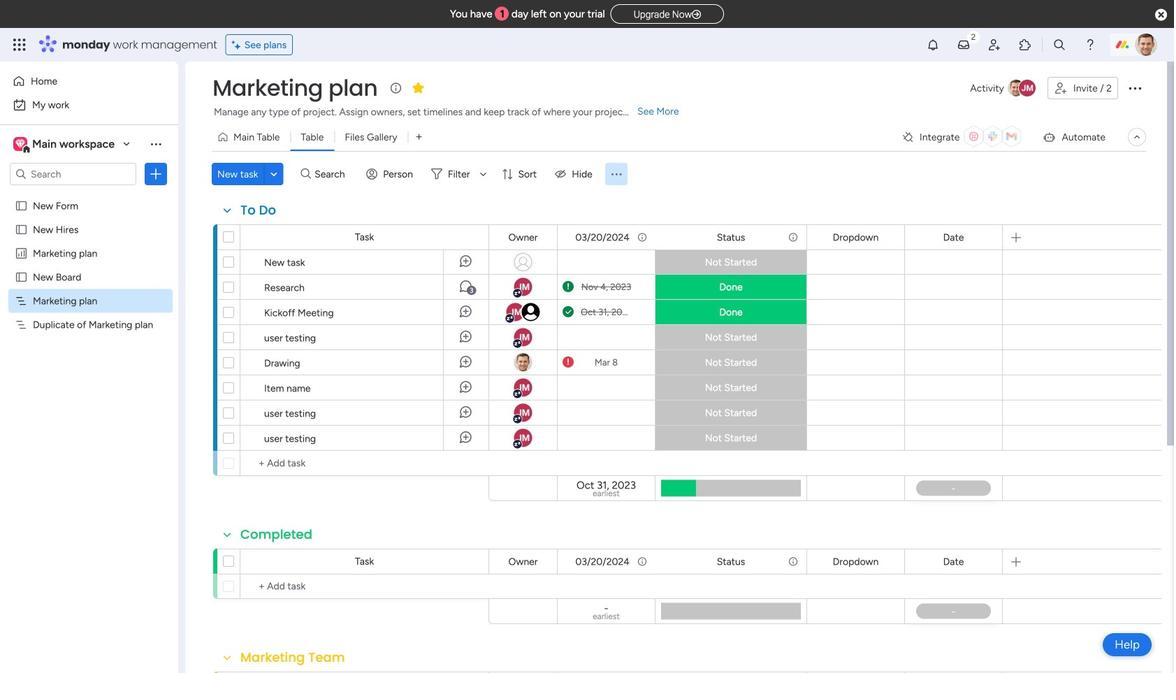 Task type: describe. For each thing, give the bounding box(es) containing it.
update feed image
[[957, 38, 971, 52]]

workspace options image
[[149, 137, 163, 151]]

1 vertical spatial option
[[8, 94, 170, 116]]

arrow down image
[[475, 166, 492, 183]]

angle down image
[[271, 169, 277, 179]]

public dashboard image
[[15, 247, 28, 260]]

notifications image
[[927, 38, 941, 52]]

add view image
[[416, 132, 422, 142]]

dapulse rightstroke image
[[692, 9, 701, 20]]

1 column information image from the top
[[637, 232, 648, 243]]

column information image for 2nd column information image
[[788, 556, 799, 567]]

collapse board header image
[[1132, 131, 1143, 143]]

select product image
[[13, 38, 27, 52]]

help image
[[1084, 38, 1098, 52]]

v2 overdue deadline image
[[563, 280, 574, 294]]

remove from favorites image
[[411, 81, 425, 95]]

Search in workspace field
[[29, 166, 117, 182]]

workspace image
[[15, 136, 25, 152]]

2 public board image from the top
[[15, 271, 28, 284]]

workspace image
[[13, 136, 27, 152]]

v2 overdue deadline image
[[563, 356, 574, 369]]

2 image
[[968, 29, 980, 44]]

1 vertical spatial options image
[[149, 167, 163, 181]]

2 vertical spatial option
[[0, 193, 178, 196]]

v2 search image
[[301, 166, 311, 182]]



Task type: locate. For each thing, give the bounding box(es) containing it.
0 vertical spatial options image
[[1127, 80, 1144, 97]]

column information image
[[637, 232, 648, 243], [637, 556, 648, 567]]

options image down the workspace options icon
[[149, 167, 163, 181]]

options image down terry turtle icon
[[1127, 80, 1144, 97]]

2 column information image from the top
[[788, 556, 799, 567]]

1 horizontal spatial options image
[[1127, 80, 1144, 97]]

public board image down public dashboard image
[[15, 271, 28, 284]]

terry turtle image
[[1136, 34, 1158, 56]]

0 horizontal spatial options image
[[149, 167, 163, 181]]

public board image
[[15, 199, 28, 213]]

2 column information image from the top
[[637, 556, 648, 567]]

column information image
[[788, 232, 799, 243], [788, 556, 799, 567]]

0 vertical spatial column information image
[[637, 232, 648, 243]]

invite members image
[[988, 38, 1002, 52]]

see plans image
[[232, 37, 245, 53]]

options image
[[1127, 80, 1144, 97], [149, 167, 163, 181]]

0 vertical spatial column information image
[[788, 232, 799, 243]]

0 vertical spatial option
[[8, 70, 170, 92]]

Search field
[[311, 164, 353, 184]]

1 public board image from the top
[[15, 223, 28, 236]]

option
[[8, 70, 170, 92], [8, 94, 170, 116], [0, 193, 178, 196]]

+ Add task text field
[[248, 455, 483, 472]]

v2 done deadline image
[[563, 306, 574, 319]]

+ Add task text field
[[248, 578, 483, 595]]

0 vertical spatial public board image
[[15, 223, 28, 236]]

None field
[[209, 73, 381, 103], [237, 201, 280, 220], [505, 230, 542, 245], [572, 230, 634, 245], [714, 230, 749, 245], [830, 230, 883, 245], [940, 230, 968, 245], [237, 526, 316, 544], [505, 554, 542, 570], [572, 554, 634, 570], [714, 554, 749, 570], [830, 554, 883, 570], [940, 554, 968, 570], [237, 649, 349, 667], [209, 73, 381, 103], [237, 201, 280, 220], [505, 230, 542, 245], [572, 230, 634, 245], [714, 230, 749, 245], [830, 230, 883, 245], [940, 230, 968, 245], [237, 526, 316, 544], [505, 554, 542, 570], [572, 554, 634, 570], [714, 554, 749, 570], [830, 554, 883, 570], [940, 554, 968, 570], [237, 649, 349, 667]]

1 vertical spatial column information image
[[637, 556, 648, 567]]

public board image
[[15, 223, 28, 236], [15, 271, 28, 284]]

1 vertical spatial column information image
[[788, 556, 799, 567]]

show board description image
[[388, 81, 404, 95]]

menu image
[[610, 167, 624, 181]]

list box
[[0, 191, 178, 526]]

1 column information image from the top
[[788, 232, 799, 243]]

search everything image
[[1053, 38, 1067, 52]]

dapulse close image
[[1156, 8, 1168, 22]]

workspace selection element
[[13, 136, 117, 154]]

1 vertical spatial public board image
[[15, 271, 28, 284]]

monday marketplace image
[[1019, 38, 1033, 52]]

public board image up public dashboard image
[[15, 223, 28, 236]]

column information image for second column information image from the bottom
[[788, 232, 799, 243]]



Task type: vqa. For each thing, say whether or not it's contained in the screenshot.
2nd Add to favorites image
no



